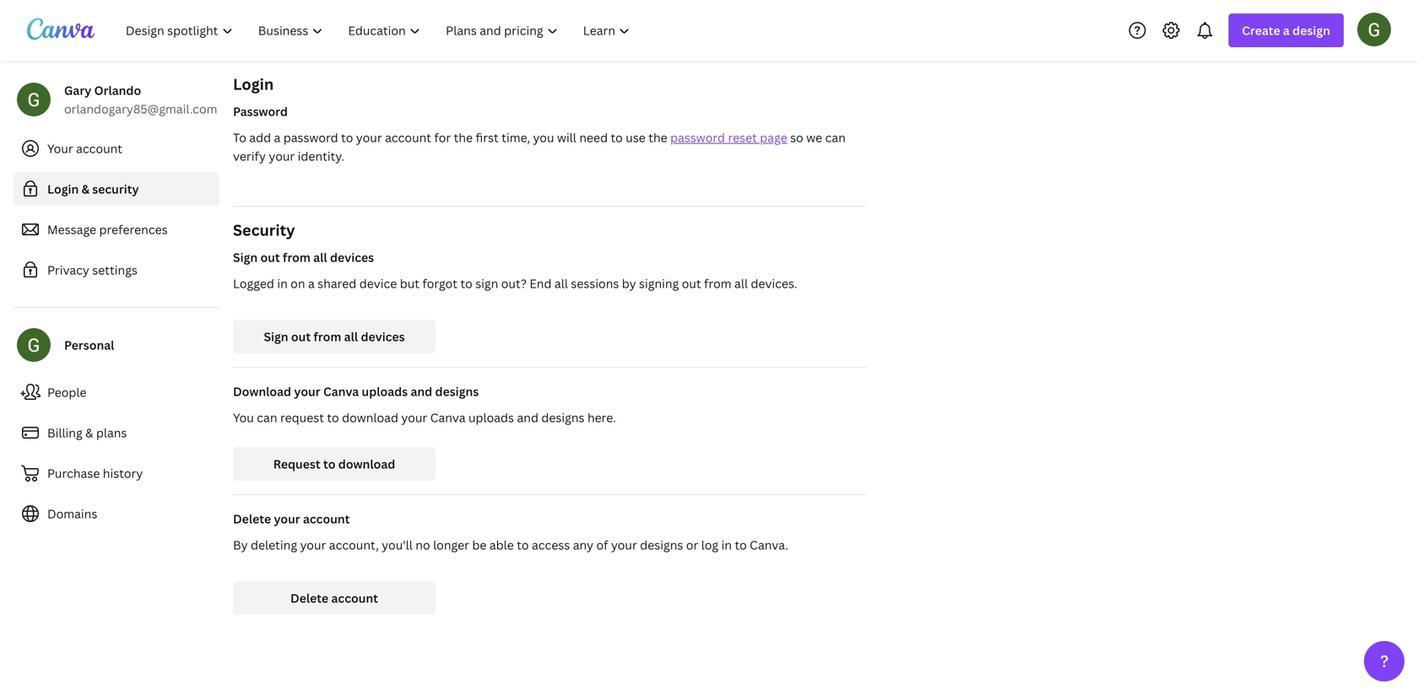 Task type: locate. For each thing, give the bounding box(es) containing it.
delete inside button
[[291, 591, 329, 607]]

deleting
[[251, 537, 297, 554]]

1 horizontal spatial designs
[[542, 410, 585, 426]]

page
[[760, 130, 788, 146]]

download
[[342, 410, 399, 426], [338, 456, 395, 472]]

people
[[47, 385, 87, 401]]

0 vertical spatial devices
[[330, 250, 374, 266]]

sign out from all devices
[[233, 250, 374, 266], [264, 329, 405, 345]]

request
[[273, 456, 321, 472]]

sign inside button
[[264, 329, 288, 345]]

0 horizontal spatial uploads
[[362, 384, 408, 400]]

and up you can request to download your canva uploads and designs here.
[[411, 384, 433, 400]]

login up the password
[[233, 74, 274, 95]]

1 vertical spatial can
[[257, 410, 277, 426]]

a inside dropdown button
[[1284, 22, 1290, 38]]

create a design button
[[1229, 14, 1344, 47]]

1 vertical spatial sign
[[264, 329, 288, 345]]

0 vertical spatial in
[[277, 276, 288, 292]]

account
[[385, 130, 432, 146], [76, 141, 122, 157], [303, 511, 350, 527], [331, 591, 378, 607]]

gary orlando orlandogary85@gmail.com
[[64, 82, 217, 117]]

delete for delete account
[[291, 591, 329, 607]]

1 horizontal spatial password
[[671, 130, 725, 146]]

password
[[284, 130, 338, 146], [671, 130, 725, 146]]

1 horizontal spatial sign
[[264, 329, 288, 345]]

devices
[[330, 250, 374, 266], [361, 329, 405, 345]]

and
[[411, 384, 433, 400], [517, 410, 539, 426]]

sign up download
[[264, 329, 288, 345]]

sign
[[233, 250, 258, 266], [264, 329, 288, 345]]

can right 'we'
[[826, 130, 846, 146]]

can inside the so we can verify your identity.
[[826, 130, 846, 146]]

designs left 'here.'
[[542, 410, 585, 426]]

0 horizontal spatial the
[[454, 130, 473, 146]]

login & security
[[47, 181, 139, 197]]

from left devices.
[[704, 276, 732, 292]]

billing
[[47, 425, 83, 441]]

of
[[597, 537, 608, 554]]

1 horizontal spatial the
[[649, 130, 668, 146]]

0 vertical spatial a
[[1284, 22, 1290, 38]]

your up deleting
[[274, 511, 300, 527]]

a left design
[[1284, 22, 1290, 38]]

to
[[233, 130, 246, 146]]

purchase history link
[[14, 457, 220, 491]]

uploads
[[362, 384, 408, 400], [469, 410, 514, 426]]

out down the security at the left
[[260, 250, 280, 266]]

download your canva uploads and designs
[[233, 384, 479, 400]]

account left for at the left
[[385, 130, 432, 146]]

from
[[283, 250, 311, 266], [704, 276, 732, 292], [314, 329, 341, 345]]

in
[[277, 276, 288, 292], [722, 537, 732, 554]]

you
[[533, 130, 554, 146]]

password up identity.
[[284, 130, 338, 146]]

from up the on
[[283, 250, 311, 266]]

0 horizontal spatial login
[[47, 181, 79, 197]]

verify
[[233, 148, 266, 164]]

to
[[341, 130, 353, 146], [611, 130, 623, 146], [461, 276, 473, 292], [327, 410, 339, 426], [323, 456, 336, 472], [517, 537, 529, 554], [735, 537, 747, 554]]

your down delete your account
[[300, 537, 326, 554]]

download right request
[[338, 456, 395, 472]]

you can request to download your canva uploads and designs here.
[[233, 410, 616, 426]]

delete your account
[[233, 511, 350, 527]]

a
[[1284, 22, 1290, 38], [274, 130, 281, 146], [308, 276, 315, 292]]

0 vertical spatial and
[[411, 384, 433, 400]]

password left reset
[[671, 130, 725, 146]]

login down your
[[47, 181, 79, 197]]

all up shared on the top of page
[[313, 250, 327, 266]]

or
[[686, 537, 699, 554]]

1 vertical spatial devices
[[361, 329, 405, 345]]

sessions
[[571, 276, 619, 292]]

access
[[532, 537, 570, 554]]

security
[[233, 220, 295, 241]]

1 vertical spatial designs
[[542, 410, 585, 426]]

canva.
[[750, 537, 789, 554]]

all
[[313, 250, 327, 266], [555, 276, 568, 292], [735, 276, 748, 292], [344, 329, 358, 345]]

billing & plans
[[47, 425, 127, 441]]

password
[[233, 103, 288, 119]]

a right the on
[[308, 276, 315, 292]]

create a design
[[1242, 22, 1331, 38]]

download inside button
[[338, 456, 395, 472]]

account down account,
[[331, 591, 378, 607]]

you'll
[[382, 537, 413, 554]]

canva
[[323, 384, 359, 400], [430, 410, 466, 426]]

log
[[702, 537, 719, 554]]

2 horizontal spatial designs
[[640, 537, 683, 554]]

from inside button
[[314, 329, 341, 345]]

devices down device
[[361, 329, 405, 345]]

&
[[82, 181, 89, 197], [85, 425, 93, 441]]

0 horizontal spatial out
[[260, 250, 280, 266]]

orlandogary85@gmail.com
[[64, 101, 217, 117]]

message preferences link
[[14, 213, 220, 247]]

by
[[233, 537, 248, 554]]

0 vertical spatial delete
[[233, 511, 271, 527]]

1 horizontal spatial delete
[[291, 591, 329, 607]]

delete down deleting
[[291, 591, 329, 607]]

1 vertical spatial login
[[47, 181, 79, 197]]

1 vertical spatial and
[[517, 410, 539, 426]]

time,
[[502, 130, 530, 146]]

but
[[400, 276, 420, 292]]

in right log
[[722, 537, 732, 554]]

sign out from all devices down shared on the top of page
[[264, 329, 405, 345]]

0 vertical spatial canva
[[323, 384, 359, 400]]

0 vertical spatial out
[[260, 250, 280, 266]]

2 vertical spatial from
[[314, 329, 341, 345]]

out right signing
[[682, 276, 701, 292]]

history
[[103, 466, 143, 482]]

1 vertical spatial &
[[85, 425, 93, 441]]

0 horizontal spatial delete
[[233, 511, 271, 527]]

by deleting your account, you'll no longer be able to access any of your designs or log in to canva.
[[233, 537, 789, 554]]

& left plans
[[85, 425, 93, 441]]

login & security link
[[14, 172, 220, 206]]

login for login & security
[[47, 181, 79, 197]]

shared
[[318, 276, 357, 292]]

your down add at top left
[[269, 148, 295, 164]]

sign out from all devices inside button
[[264, 329, 405, 345]]

1 horizontal spatial from
[[314, 329, 341, 345]]

design
[[1293, 22, 1331, 38]]

all right end
[[555, 276, 568, 292]]

designs up you can request to download your canva uploads and designs here.
[[435, 384, 479, 400]]

& left the 'security' on the left of the page
[[82, 181, 89, 197]]

your right of
[[611, 537, 637, 554]]

designs
[[435, 384, 479, 400], [542, 410, 585, 426], [640, 537, 683, 554]]

2 vertical spatial designs
[[640, 537, 683, 554]]

your left for at the left
[[356, 130, 382, 146]]

sign up logged
[[233, 250, 258, 266]]

sign out from all devices up the on
[[233, 250, 374, 266]]

0 vertical spatial designs
[[435, 384, 479, 400]]

request to download
[[273, 456, 395, 472]]

settings
[[92, 262, 138, 278]]

1 horizontal spatial out
[[291, 329, 311, 345]]

you
[[233, 410, 254, 426]]

2 horizontal spatial a
[[1284, 22, 1290, 38]]

0 horizontal spatial a
[[274, 130, 281, 146]]

account inside delete account button
[[331, 591, 378, 607]]

delete up by
[[233, 511, 271, 527]]

longer
[[433, 537, 469, 554]]

add
[[249, 130, 271, 146]]

1 vertical spatial out
[[682, 276, 701, 292]]

account up account,
[[303, 511, 350, 527]]

0 vertical spatial download
[[342, 410, 399, 426]]

and left 'here.'
[[517, 410, 539, 426]]

login
[[233, 74, 274, 95], [47, 181, 79, 197]]

can right you
[[257, 410, 277, 426]]

0 horizontal spatial designs
[[435, 384, 479, 400]]

1 vertical spatial sign out from all devices
[[264, 329, 405, 345]]

1 horizontal spatial canva
[[430, 410, 466, 426]]

the right use
[[649, 130, 668, 146]]

1 horizontal spatial login
[[233, 74, 274, 95]]

password reset page link
[[671, 130, 788, 146]]

0 horizontal spatial from
[[283, 250, 311, 266]]

devices up shared on the top of page
[[330, 250, 374, 266]]

able
[[490, 537, 514, 554]]

2 vertical spatial out
[[291, 329, 311, 345]]

to add a password to your account for the first time, you will need to use the password reset page
[[233, 130, 788, 146]]

1 horizontal spatial in
[[722, 537, 732, 554]]

designs left or
[[640, 537, 683, 554]]

be
[[472, 537, 487, 554]]

download down download your canva uploads and designs
[[342, 410, 399, 426]]

account right your
[[76, 141, 122, 157]]

0 horizontal spatial can
[[257, 410, 277, 426]]

1 vertical spatial uploads
[[469, 410, 514, 426]]

0 vertical spatial &
[[82, 181, 89, 197]]

out down the on
[[291, 329, 311, 345]]

your
[[47, 141, 73, 157]]

delete
[[233, 511, 271, 527], [291, 591, 329, 607]]

gary orlando image
[[1358, 12, 1392, 46]]

your account
[[47, 141, 122, 157]]

0 horizontal spatial password
[[284, 130, 338, 146]]

1 vertical spatial from
[[704, 276, 732, 292]]

1 horizontal spatial uploads
[[469, 410, 514, 426]]

1 vertical spatial delete
[[291, 591, 329, 607]]

0 vertical spatial sign
[[233, 250, 258, 266]]

1 horizontal spatial and
[[517, 410, 539, 426]]

all down shared on the top of page
[[344, 329, 358, 345]]

can
[[826, 130, 846, 146], [257, 410, 277, 426]]

a right add at top left
[[274, 130, 281, 146]]

1 horizontal spatial a
[[308, 276, 315, 292]]

0 horizontal spatial and
[[411, 384, 433, 400]]

your down download your canva uploads and designs
[[401, 410, 427, 426]]

1 vertical spatial canva
[[430, 410, 466, 426]]

1 vertical spatial download
[[338, 456, 395, 472]]

end
[[530, 276, 552, 292]]

1 horizontal spatial can
[[826, 130, 846, 146]]

in left the on
[[277, 276, 288, 292]]

message
[[47, 222, 96, 238]]

0 vertical spatial from
[[283, 250, 311, 266]]

delete account
[[291, 591, 378, 607]]

the right for at the left
[[454, 130, 473, 146]]

domains link
[[14, 497, 220, 531]]

from down shared on the top of page
[[314, 329, 341, 345]]

delete for delete your account
[[233, 511, 271, 527]]

0 vertical spatial can
[[826, 130, 846, 146]]

0 vertical spatial login
[[233, 74, 274, 95]]



Task type: describe. For each thing, give the bounding box(es) containing it.
your inside the so we can verify your identity.
[[269, 148, 295, 164]]

first
[[476, 130, 499, 146]]

2 horizontal spatial from
[[704, 276, 732, 292]]

0 vertical spatial sign out from all devices
[[233, 250, 374, 266]]

personal
[[64, 337, 114, 353]]

domains
[[47, 506, 97, 522]]

reset
[[728, 130, 757, 146]]

identity.
[[298, 148, 344, 164]]

2 horizontal spatial out
[[682, 276, 701, 292]]

no
[[416, 537, 430, 554]]

signing
[[639, 276, 679, 292]]

message preferences
[[47, 222, 168, 238]]

0 vertical spatial uploads
[[362, 384, 408, 400]]

logged in on a shared device but forgot to sign out? end all sessions by signing out from all devices.
[[233, 276, 798, 292]]

preferences
[[99, 222, 168, 238]]

request
[[280, 410, 324, 426]]

here.
[[588, 410, 616, 426]]

so we can verify your identity.
[[233, 130, 846, 164]]

your account link
[[14, 132, 220, 166]]

out?
[[501, 276, 527, 292]]

any
[[573, 537, 594, 554]]

2 password from the left
[[671, 130, 725, 146]]

purchase history
[[47, 466, 143, 482]]

download
[[233, 384, 291, 400]]

account,
[[329, 537, 379, 554]]

to inside button
[[323, 456, 336, 472]]

need
[[580, 130, 608, 146]]

request to download button
[[233, 448, 436, 481]]

privacy settings
[[47, 262, 138, 278]]

login for login
[[233, 74, 274, 95]]

sign out from all devices button
[[233, 320, 436, 354]]

privacy settings link
[[14, 253, 220, 287]]

2 vertical spatial a
[[308, 276, 315, 292]]

your up request
[[294, 384, 321, 400]]

1 vertical spatial in
[[722, 537, 732, 554]]

people link
[[14, 376, 220, 410]]

will
[[557, 130, 577, 146]]

0 horizontal spatial canva
[[323, 384, 359, 400]]

all left devices.
[[735, 276, 748, 292]]

by
[[622, 276, 636, 292]]

billing & plans link
[[14, 416, 220, 450]]

& for billing
[[85, 425, 93, 441]]

purchase
[[47, 466, 100, 482]]

device
[[360, 276, 397, 292]]

devices inside button
[[361, 329, 405, 345]]

out inside button
[[291, 329, 311, 345]]

account inside your account link
[[76, 141, 122, 157]]

sign
[[476, 276, 498, 292]]

use
[[626, 130, 646, 146]]

so
[[791, 130, 804, 146]]

& for login
[[82, 181, 89, 197]]

privacy
[[47, 262, 89, 278]]

orlando
[[94, 82, 141, 98]]

logged
[[233, 276, 274, 292]]

top level navigation element
[[115, 14, 645, 47]]

gary
[[64, 82, 91, 98]]

forgot
[[423, 276, 458, 292]]

0 horizontal spatial sign
[[233, 250, 258, 266]]

devices.
[[751, 276, 798, 292]]

plans
[[96, 425, 127, 441]]

delete account button
[[233, 582, 436, 616]]

security
[[92, 181, 139, 197]]

all inside button
[[344, 329, 358, 345]]

1 vertical spatial a
[[274, 130, 281, 146]]

for
[[434, 130, 451, 146]]

1 password from the left
[[284, 130, 338, 146]]

0 horizontal spatial in
[[277, 276, 288, 292]]

2 the from the left
[[649, 130, 668, 146]]

on
[[291, 276, 305, 292]]

we
[[807, 130, 823, 146]]

1 the from the left
[[454, 130, 473, 146]]

create
[[1242, 22, 1281, 38]]



Task type: vqa. For each thing, say whether or not it's contained in the screenshot.
You Can Request To Download Your Canva Uploads And Designs Here.
yes



